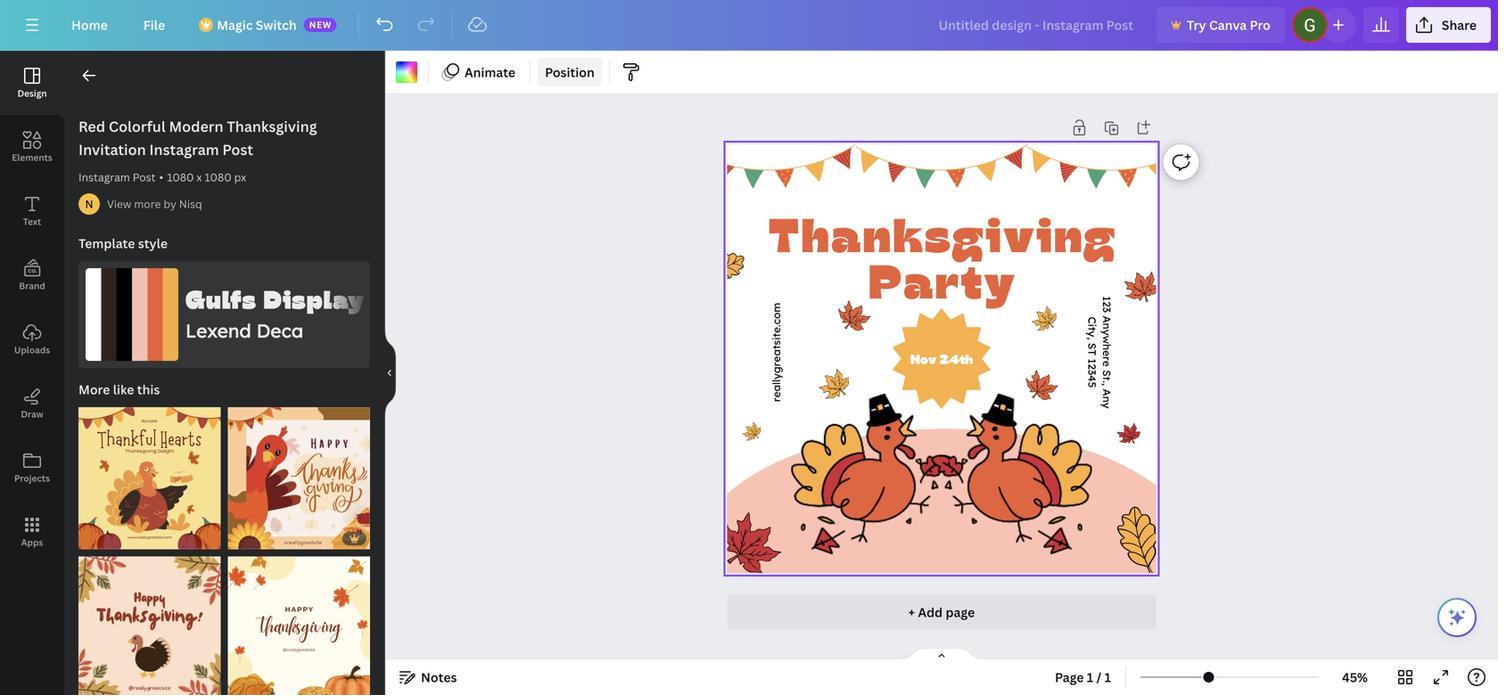 Task type: describe. For each thing, give the bounding box(es) containing it.
0 vertical spatial 3
[[1101, 307, 1114, 313]]

reallygreatsite.com
[[770, 303, 783, 402]]

this
[[137, 381, 160, 398]]

w
[[1101, 336, 1114, 344]]

try canva pro
[[1187, 17, 1271, 33]]

0 horizontal spatial t
[[1086, 327, 1099, 331]]

orange brown illustrative happy thanksgiving instagram post image
[[228, 408, 370, 550]]

yellow illustrative thanksgiving instagram post group
[[78, 397, 221, 550]]

page
[[1055, 669, 1084, 686]]

brand
[[19, 280, 45, 292]]

gulfs
[[186, 284, 257, 314]]

more
[[134, 197, 161, 211]]

animate button
[[436, 58, 523, 87]]

nisq
[[179, 197, 202, 211]]

deca
[[256, 319, 303, 343]]

1 vertical spatial post
[[133, 170, 156, 185]]

draw button
[[0, 372, 64, 436]]

display
[[264, 284, 365, 314]]

1080 x 1080 px
[[167, 170, 246, 185]]

more like this
[[78, 381, 160, 398]]

24th
[[940, 351, 973, 367]]

red colorful modern thanksgiving invitation instagram post
[[78, 117, 317, 159]]

yellow and orange simple happy thanksgiving instagram post group
[[228, 546, 370, 696]]

2 a from the top
[[1101, 389, 1114, 397]]

position button
[[538, 58, 602, 87]]

switch
[[256, 17, 297, 33]]

more
[[78, 381, 110, 398]]

1 vertical spatial instagram
[[78, 170, 130, 185]]

lexend
[[186, 319, 251, 343]]

page 1 / 1
[[1055, 669, 1111, 686]]

show pages image
[[899, 648, 985, 662]]

1 vertical spatial 3
[[1086, 370, 1099, 376]]

+ add page button
[[727, 595, 1156, 631]]

2 e from the top
[[1101, 361, 1114, 367]]

orange brown illustrative happy thanksgiving instagram post group
[[228, 397, 370, 550]]

party
[[869, 251, 1018, 309]]

by
[[164, 197, 176, 211]]

design
[[17, 87, 47, 99]]

1 vertical spatial thanksgiving
[[769, 205, 1117, 262]]

share button
[[1406, 7, 1491, 43]]

elements
[[12, 152, 52, 164]]

1 e from the top
[[1101, 351, 1114, 357]]

text button
[[0, 179, 64, 243]]

projects
[[14, 473, 50, 485]]

1 left /
[[1087, 669, 1094, 686]]

y down the i
[[1086, 331, 1099, 337]]

r
[[1101, 357, 1114, 361]]

nisq image
[[78, 194, 100, 215]]

design button
[[0, 51, 64, 115]]

canva
[[1209, 17, 1247, 33]]

1 up w
[[1101, 296, 1114, 302]]

1 2 3 a n y w h e r e s t . , a n y
[[1101, 296, 1114, 409]]

px
[[234, 170, 246, 185]]

view more by nisq
[[107, 197, 202, 211]]

thanksgiving inside red colorful modern thanksgiving invitation instagram post
[[227, 117, 317, 136]]

colorful
[[109, 117, 166, 136]]

magic switch
[[217, 17, 297, 33]]

apps button
[[0, 500, 64, 565]]

elements button
[[0, 115, 64, 179]]

45%
[[1342, 669, 1368, 686]]

add
[[918, 604, 943, 621]]

page
[[946, 604, 975, 621]]

view more by nisq button
[[107, 195, 202, 213]]

1 horizontal spatial 2
[[1101, 302, 1114, 307]]

instagram post
[[78, 170, 156, 185]]

position
[[545, 64, 595, 81]]

1 right /
[[1105, 669, 1111, 686]]

text
[[23, 216, 41, 228]]

0 vertical spatial s
[[1086, 343, 1099, 350]]

projects button
[[0, 436, 64, 500]]

4
[[1086, 376, 1099, 382]]



Task type: locate. For each thing, give the bounding box(es) containing it.
c i t y , s t 1 2 3 4 5
[[1086, 317, 1099, 388]]

1 vertical spatial a
[[1101, 389, 1114, 397]]

1 vertical spatial e
[[1101, 361, 1114, 367]]

5
[[1086, 382, 1099, 388]]

invitation
[[78, 140, 146, 159]]

0 horizontal spatial s
[[1086, 343, 1099, 350]]

, right 5
[[1101, 383, 1114, 386]]

2 up 4
[[1086, 364, 1099, 370]]

n up w
[[1101, 323, 1114, 330]]

1080 right x in the left top of the page
[[205, 170, 232, 185]]

post up the more
[[133, 170, 156, 185]]

.
[[1101, 381, 1114, 383]]

t
[[1086, 327, 1099, 331], [1101, 377, 1114, 381]]

instagram down invitation at left top
[[78, 170, 130, 185]]

1 horizontal spatial ,
[[1101, 383, 1114, 386]]

share
[[1442, 17, 1477, 33]]

i
[[1086, 324, 1099, 327]]

e down the h
[[1101, 361, 1114, 367]]

Design title text field
[[925, 7, 1150, 43]]

modern
[[169, 117, 223, 136]]

, down the i
[[1086, 337, 1099, 340]]

red
[[78, 117, 105, 136]]

1 horizontal spatial 1080
[[205, 170, 232, 185]]

0 vertical spatial n
[[1101, 323, 1114, 330]]

yellow illustrative thanksgiving instagram post image
[[78, 408, 221, 550]]

y
[[1101, 330, 1114, 336], [1086, 331, 1099, 337], [1101, 403, 1114, 409]]

1
[[1101, 296, 1114, 302], [1086, 359, 1099, 364], [1087, 669, 1094, 686], [1105, 669, 1111, 686]]

uploads
[[14, 344, 50, 356]]

nov
[[911, 351, 937, 367]]

nisq element
[[78, 194, 100, 215]]

1 vertical spatial n
[[1101, 397, 1114, 403]]

notes
[[421, 669, 457, 686]]

y up the h
[[1101, 330, 1114, 336]]

e down w
[[1101, 351, 1114, 357]]

hide image
[[384, 330, 396, 416]]

0 horizontal spatial instagram
[[78, 170, 130, 185]]

1 n from the top
[[1101, 323, 1114, 330]]

0 horizontal spatial 3
[[1086, 370, 1099, 376]]

1 horizontal spatial 3
[[1101, 307, 1114, 313]]

e
[[1101, 351, 1114, 357], [1101, 361, 1114, 367]]

3 up w
[[1101, 307, 1114, 313]]

notes button
[[392, 664, 464, 692]]

1 horizontal spatial t
[[1101, 377, 1114, 381]]

nov 24th
[[911, 351, 973, 367]]

t right 4
[[1101, 377, 1114, 381]]

3
[[1101, 307, 1114, 313], [1086, 370, 1099, 376]]

t down c
[[1086, 327, 1099, 331]]

n
[[1101, 323, 1114, 330], [1101, 397, 1114, 403]]

s
[[1086, 343, 1099, 350], [1101, 370, 1114, 377]]

a
[[1101, 316, 1114, 323], [1101, 389, 1114, 397]]

gulfs display lexend deca
[[186, 284, 365, 343]]

1 1080 from the left
[[167, 170, 194, 185]]

like
[[113, 381, 134, 398]]

brand button
[[0, 243, 64, 308]]

0 horizontal spatial ,
[[1086, 337, 1099, 340]]

0 vertical spatial t
[[1086, 327, 1099, 331]]

0 vertical spatial post
[[222, 140, 253, 159]]

1 horizontal spatial s
[[1101, 370, 1114, 377]]

2
[[1101, 302, 1114, 307], [1086, 364, 1099, 370]]

h
[[1101, 344, 1114, 351]]

1 a from the top
[[1101, 316, 1114, 323]]

1 vertical spatial s
[[1101, 370, 1114, 377]]

post inside red colorful modern thanksgiving invitation instagram post
[[222, 140, 253, 159]]

orange yellow and green simple and modern happy thanksgiving instagram post group
[[78, 546, 221, 696]]

1 vertical spatial ,
[[1101, 383, 1114, 386]]

yellow and orange simple happy thanksgiving instagram post image
[[228, 557, 370, 696]]

0 horizontal spatial 2
[[1086, 364, 1099, 370]]

0 vertical spatial a
[[1101, 316, 1114, 323]]

a right c
[[1101, 316, 1114, 323]]

3 up 5
[[1086, 370, 1099, 376]]

1 horizontal spatial post
[[222, 140, 253, 159]]

2 1080 from the left
[[205, 170, 232, 185]]

a down .
[[1101, 389, 1114, 397]]

try
[[1187, 17, 1206, 33]]

n down .
[[1101, 397, 1114, 403]]

#ffffff image
[[396, 62, 417, 83]]

0 vertical spatial e
[[1101, 351, 1114, 357]]

1080 left x in the left top of the page
[[167, 170, 194, 185]]

view
[[107, 197, 131, 211]]

2 n from the top
[[1101, 397, 1114, 403]]

orange yellow and green simple and modern happy thanksgiving instagram post image
[[78, 557, 221, 696]]

0 vertical spatial thanksgiving
[[227, 117, 317, 136]]

side panel tab list
[[0, 51, 64, 565]]

0 horizontal spatial thanksgiving
[[227, 117, 317, 136]]

magic
[[217, 17, 253, 33]]

1 horizontal spatial thanksgiving
[[769, 205, 1117, 262]]

post
[[222, 140, 253, 159], [133, 170, 156, 185]]

x
[[197, 170, 202, 185]]

uploads button
[[0, 308, 64, 372]]

apps
[[21, 537, 43, 549]]

2 up w
[[1101, 302, 1114, 307]]

+
[[909, 604, 915, 621]]

instagram down the modern at the left top of page
[[149, 140, 219, 159]]

0 vertical spatial 2
[[1101, 302, 1114, 307]]

t
[[1086, 350, 1099, 356]]

style
[[138, 235, 168, 252]]

s up .
[[1101, 370, 1114, 377]]

new
[[309, 19, 332, 31]]

home
[[71, 17, 108, 33]]

1 vertical spatial 2
[[1086, 364, 1099, 370]]

main menu bar
[[0, 0, 1498, 51]]

0 horizontal spatial 1080
[[167, 170, 194, 185]]

post up px
[[222, 140, 253, 159]]

instagram
[[149, 140, 219, 159], [78, 170, 130, 185]]

1 down t
[[1086, 359, 1099, 364]]

0 horizontal spatial post
[[133, 170, 156, 185]]

template
[[78, 235, 135, 252]]

45% button
[[1326, 664, 1384, 692]]

template style
[[78, 235, 168, 252]]

draw
[[21, 409, 43, 421]]

home link
[[57, 7, 122, 43]]

pro
[[1250, 17, 1271, 33]]

file
[[143, 17, 165, 33]]

s left the h
[[1086, 343, 1099, 350]]

1 vertical spatial t
[[1101, 377, 1114, 381]]

1080
[[167, 170, 194, 185], [205, 170, 232, 185]]

animate
[[465, 64, 516, 81]]

try canva pro button
[[1157, 7, 1285, 43]]

0 vertical spatial instagram
[[149, 140, 219, 159]]

/
[[1097, 669, 1102, 686]]

,
[[1086, 337, 1099, 340], [1101, 383, 1114, 386]]

instagram inside red colorful modern thanksgiving invitation instagram post
[[149, 140, 219, 159]]

canva assistant image
[[1447, 607, 1468, 629]]

1 horizontal spatial instagram
[[149, 140, 219, 159]]

0 vertical spatial ,
[[1086, 337, 1099, 340]]

file button
[[129, 7, 179, 43]]

+ add page
[[909, 604, 975, 621]]

y down .
[[1101, 403, 1114, 409]]

c
[[1086, 317, 1099, 324]]



Task type: vqa. For each thing, say whether or not it's contained in the screenshot.
C i t y , S T 1 2 3 4 5
yes



